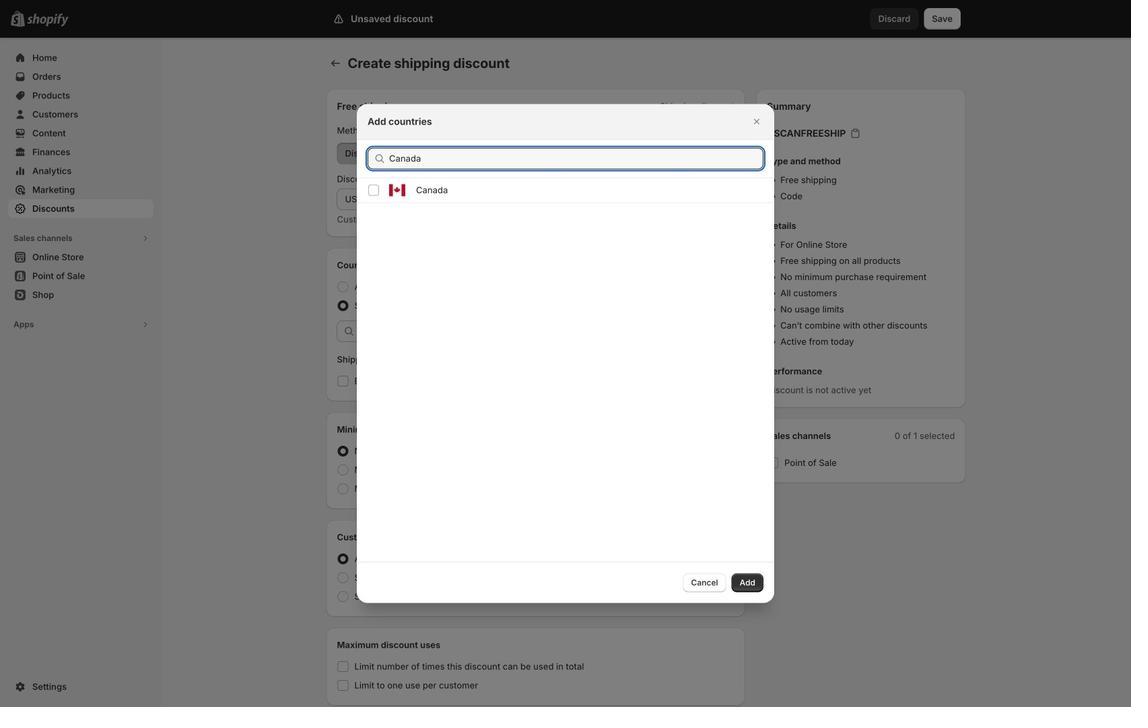 Task type: locate. For each thing, give the bounding box(es) containing it.
Search countries text field
[[389, 148, 764, 169]]

dialog
[[0, 104, 1132, 603]]



Task type: vqa. For each thing, say whether or not it's contained in the screenshot.
SEARCH COUNTRIES text field
yes



Task type: describe. For each thing, give the bounding box(es) containing it.
shopify image
[[27, 13, 69, 27]]



